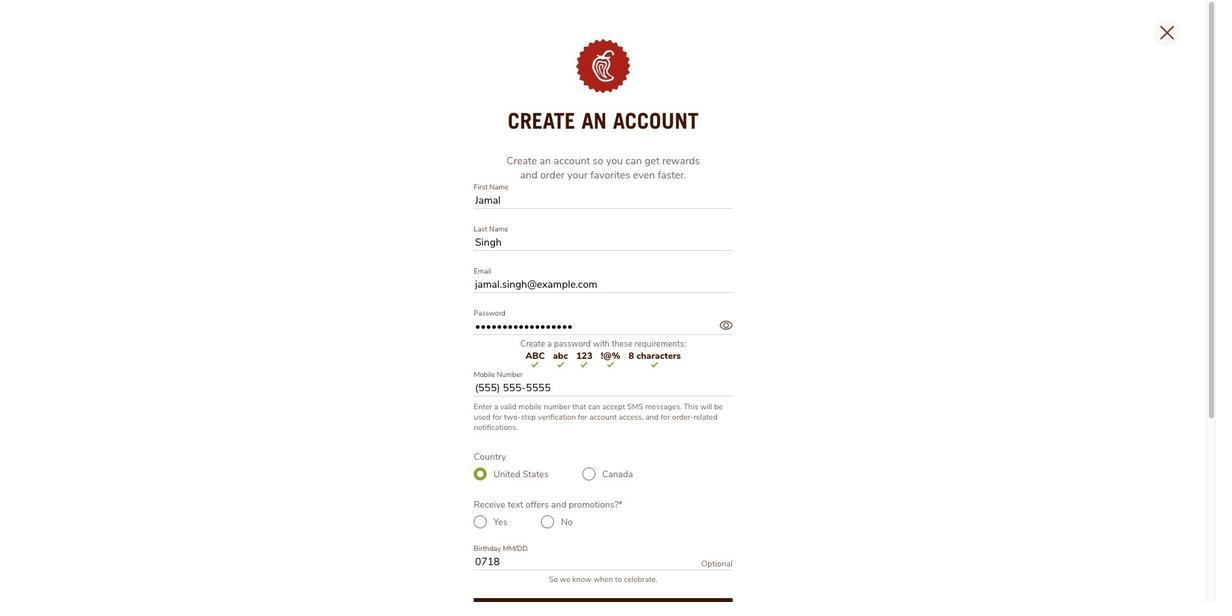 Task type: locate. For each thing, give the bounding box(es) containing it.
main content
[[0, 0, 1217, 603]]

Yes radio
[[474, 516, 487, 529]]

United states radio
[[474, 468, 487, 481]]

no image
[[542, 516, 555, 529]]

yes image
[[474, 516, 487, 529]]

heading
[[474, 110, 733, 132]]

Enter last name text field
[[474, 235, 733, 251]]

option group
[[474, 468, 733, 481]]

burrito bowl image
[[501, 457, 696, 567]]

modal image
[[576, 39, 631, 93]]

definition
[[506, 154, 701, 183], [474, 402, 733, 433], [474, 452, 733, 464], [474, 499, 733, 512], [702, 559, 733, 571], [474, 575, 733, 586]]

canada image
[[583, 468, 596, 481]]

password not visible image
[[720, 319, 733, 332]]

Enter first name text field
[[474, 193, 733, 209]]



Task type: vqa. For each thing, say whether or not it's contained in the screenshot.
wish
no



Task type: describe. For each thing, give the bounding box(es) containing it.
Canada radio
[[583, 468, 596, 481]]

Enter password password field
[[474, 319, 733, 336]]

Enter email email field
[[474, 277, 733, 294]]

No radio
[[542, 516, 555, 529]]

add to bag image
[[1177, 45, 1208, 76]]

Enter mobile number. telephone field
[[474, 381, 733, 397]]

Enter birthday in MM/DD format so we know when to celebrate. telephone field
[[474, 555, 733, 571]]



